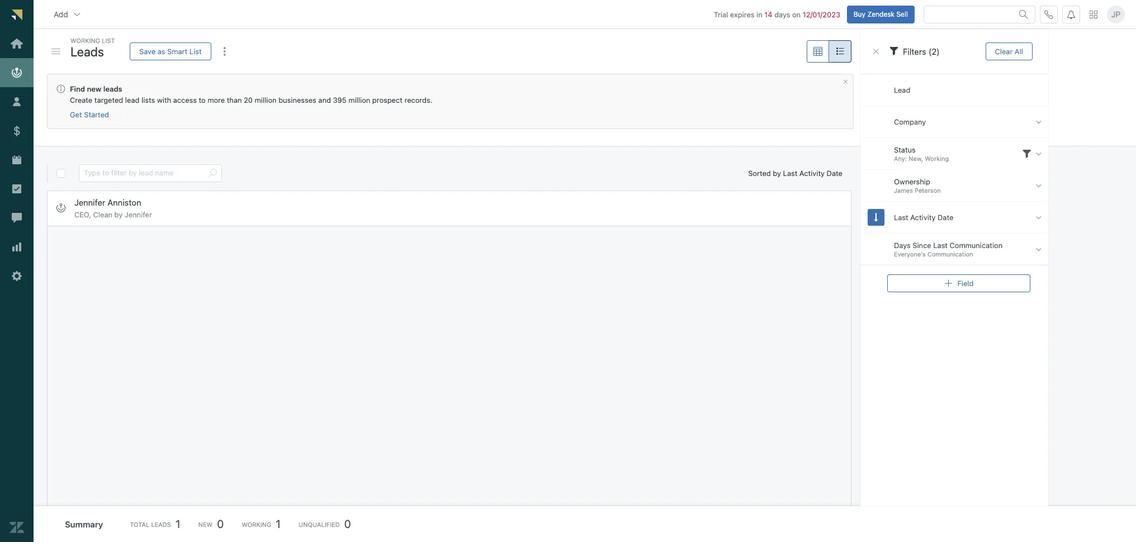 Task type: describe. For each thing, give the bounding box(es) containing it.
as
[[158, 47, 165, 56]]

chevron down image
[[73, 10, 82, 19]]

anniston
[[108, 197, 141, 207]]

leads image
[[57, 204, 65, 213]]

trial expires in 14 days on 12/01/2023
[[714, 10, 841, 19]]

create
[[70, 96, 92, 105]]

lead
[[125, 96, 140, 105]]

days
[[895, 241, 911, 250]]

save
[[139, 47, 156, 56]]

since
[[913, 241, 932, 250]]

handler image
[[51, 49, 60, 54]]

on
[[793, 10, 801, 19]]

get
[[70, 110, 82, 119]]

ownership
[[895, 177, 931, 186]]

12/01/2023
[[803, 10, 841, 19]]

1 vertical spatial search image
[[208, 169, 217, 178]]

in
[[757, 10, 763, 19]]

clear all
[[996, 47, 1024, 56]]

status
[[895, 145, 916, 154]]

leads
[[103, 84, 122, 93]]

zendesk image
[[10, 521, 24, 535]]

1 1 from the left
[[176, 518, 181, 531]]

any:
[[895, 155, 908, 162]]

clear
[[996, 47, 1013, 56]]

to
[[199, 96, 206, 105]]

1 angle down image from the top
[[1037, 149, 1042, 159]]

prospect
[[373, 96, 403, 105]]

zendesk
[[868, 10, 895, 18]]

clean
[[93, 210, 112, 219]]

1 vertical spatial last
[[895, 213, 909, 222]]

sell
[[897, 10, 909, 18]]

14
[[765, 10, 773, 19]]

20
[[244, 96, 253, 105]]

company
[[895, 117, 927, 126]]

working 1
[[242, 518, 281, 531]]

expires
[[731, 10, 755, 19]]

ceo,
[[74, 210, 91, 219]]

2 angle down image from the top
[[1037, 245, 1042, 254]]

working for leads
[[70, 37, 100, 44]]

zendesk products image
[[1090, 10, 1098, 18]]

add button
[[45, 3, 91, 26]]

(2)
[[929, 46, 940, 56]]

businesses
[[279, 96, 317, 105]]

save as smart list button
[[130, 43, 211, 60]]

1 horizontal spatial activity
[[911, 213, 936, 222]]

395
[[333, 96, 347, 105]]

3 angle down image from the top
[[1037, 213, 1042, 222]]

0 vertical spatial by
[[773, 169, 782, 178]]

targeted
[[94, 96, 123, 105]]

add
[[54, 9, 68, 19]]

Type to filter by lead name field
[[84, 165, 204, 182]]

and
[[319, 96, 331, 105]]

0 vertical spatial activity
[[800, 169, 825, 178]]

filter fill image
[[890, 46, 899, 55]]

find new leads create targeted lead lists with access to more than 20 million businesses and 395 million prospect records.
[[70, 84, 433, 105]]

last activity date
[[895, 213, 954, 222]]

than
[[227, 96, 242, 105]]

field
[[958, 279, 974, 288]]

last for by
[[784, 169, 798, 178]]

total
[[130, 521, 150, 528]]

new
[[87, 84, 102, 93]]

new,
[[909, 155, 924, 162]]

working inside status any: new, working
[[925, 155, 950, 162]]

long arrow down image
[[875, 213, 879, 222]]

lists
[[142, 96, 155, 105]]

add image
[[945, 279, 954, 288]]

0 vertical spatial jennifer
[[74, 197, 105, 207]]

1 vertical spatial communication
[[928, 251, 974, 258]]

total leads 1
[[130, 518, 181, 531]]

jp
[[1112, 9, 1121, 19]]

working for 1
[[242, 521, 272, 528]]

save as smart list
[[139, 47, 202, 56]]



Task type: locate. For each thing, give the bounding box(es) containing it.
1 vertical spatial cancel image
[[843, 79, 849, 85]]

leads inside total leads 1
[[151, 521, 171, 528]]

unqualified
[[299, 521, 340, 528]]

leads right the total
[[151, 521, 171, 528]]

leads inside working list leads
[[70, 44, 104, 59]]

last
[[784, 169, 798, 178], [895, 213, 909, 222], [934, 241, 948, 250]]

filters
[[904, 46, 927, 56]]

0 horizontal spatial last
[[784, 169, 798, 178]]

1 horizontal spatial date
[[938, 213, 954, 222]]

0 horizontal spatial date
[[827, 169, 843, 178]]

1 horizontal spatial last
[[895, 213, 909, 222]]

working inside working 1
[[242, 521, 272, 528]]

0 vertical spatial search image
[[1020, 10, 1029, 19]]

2 1 from the left
[[276, 518, 281, 531]]

2 vertical spatial angle down image
[[1037, 213, 1042, 222]]

summary
[[65, 520, 103, 530]]

activity down "peterson"
[[911, 213, 936, 222]]

last for since
[[934, 241, 948, 250]]

1 horizontal spatial leads
[[151, 521, 171, 528]]

field button
[[888, 275, 1031, 293]]

0 right unqualified
[[345, 518, 351, 531]]

1 angle down image from the top
[[1037, 117, 1042, 127]]

1 left new
[[176, 518, 181, 531]]

1 vertical spatial working
[[925, 155, 950, 162]]

filter fill image
[[1023, 149, 1032, 158]]

1 vertical spatial by
[[114, 210, 123, 219]]

last inside days since last communication everyone's communication
[[934, 241, 948, 250]]

status any: new, working
[[895, 145, 950, 162]]

0 horizontal spatial 1
[[176, 518, 181, 531]]

working list leads
[[70, 37, 115, 59]]

1 horizontal spatial million
[[349, 96, 371, 105]]

bell image
[[1068, 10, 1076, 19]]

1 horizontal spatial working
[[242, 521, 272, 528]]

by
[[773, 169, 782, 178], [114, 210, 123, 219]]

last right sorted
[[784, 169, 798, 178]]

1 vertical spatial leads
[[151, 521, 171, 528]]

jennifer down anniston
[[125, 210, 152, 219]]

1
[[176, 518, 181, 531], [276, 518, 281, 531]]

1 vertical spatial activity
[[911, 213, 936, 222]]

working right new 0
[[242, 521, 272, 528]]

angle down image
[[1037, 117, 1042, 127], [1037, 245, 1042, 254]]

0 vertical spatial angle down image
[[1037, 149, 1042, 159]]

activity
[[800, 169, 825, 178], [911, 213, 936, 222]]

2 vertical spatial last
[[934, 241, 948, 250]]

days
[[775, 10, 791, 19]]

2 million from the left
[[349, 96, 371, 105]]

overflow vertical fill image
[[220, 47, 229, 56]]

0 horizontal spatial by
[[114, 210, 123, 219]]

jennifer
[[74, 197, 105, 207], [125, 210, 152, 219]]

buy
[[854, 10, 866, 18]]

0 vertical spatial angle down image
[[1037, 117, 1042, 127]]

list right smart
[[190, 47, 202, 56]]

list up leads
[[102, 37, 115, 44]]

2 angle down image from the top
[[1037, 181, 1042, 191]]

1 horizontal spatial search image
[[1020, 10, 1029, 19]]

1 horizontal spatial jennifer
[[125, 210, 152, 219]]

info image
[[57, 84, 65, 93]]

with
[[157, 96, 171, 105]]

list
[[102, 37, 115, 44], [190, 47, 202, 56]]

0
[[217, 518, 224, 531], [345, 518, 351, 531]]

buy zendesk sell
[[854, 10, 909, 18]]

by inside jennifer anniston ceo, clean by jennifer
[[114, 210, 123, 219]]

calls image
[[1045, 10, 1054, 19]]

date
[[827, 169, 843, 178], [938, 213, 954, 222]]

peterson
[[915, 187, 941, 194]]

lead
[[895, 85, 911, 94]]

0 vertical spatial working
[[70, 37, 100, 44]]

0 horizontal spatial jennifer
[[74, 197, 105, 207]]

filters (2)
[[904, 46, 940, 56]]

million right 20
[[255, 96, 277, 105]]

ownership james peterson
[[895, 177, 941, 194]]

0 for new 0
[[217, 518, 224, 531]]

working down chevron down icon
[[70, 37, 100, 44]]

list inside working list leads
[[102, 37, 115, 44]]

find
[[70, 84, 85, 93]]

new
[[198, 521, 213, 528]]

new 0
[[198, 518, 224, 531]]

jennifer up ceo,
[[74, 197, 105, 207]]

working inside working list leads
[[70, 37, 100, 44]]

0 horizontal spatial leads
[[70, 44, 104, 59]]

list inside button
[[190, 47, 202, 56]]

0 horizontal spatial list
[[102, 37, 115, 44]]

jennifer anniston ceo, clean by jennifer
[[74, 197, 152, 219]]

0 horizontal spatial 0
[[217, 518, 224, 531]]

by right sorted
[[773, 169, 782, 178]]

communication
[[950, 241, 1003, 250], [928, 251, 974, 258]]

0 vertical spatial date
[[827, 169, 843, 178]]

sorted by last activity date
[[749, 169, 843, 178]]

communication up field
[[950, 241, 1003, 250]]

buy zendesk sell button
[[847, 5, 915, 23]]

access
[[173, 96, 197, 105]]

by down anniston
[[114, 210, 123, 219]]

million
[[255, 96, 277, 105], [349, 96, 371, 105]]

1 horizontal spatial 1
[[276, 518, 281, 531]]

1 million from the left
[[255, 96, 277, 105]]

records.
[[405, 96, 433, 105]]

get started link
[[70, 110, 109, 120]]

jp button
[[1108, 5, 1126, 23]]

1 horizontal spatial 0
[[345, 518, 351, 531]]

0 horizontal spatial cancel image
[[843, 79, 849, 85]]

0 vertical spatial list
[[102, 37, 115, 44]]

2 0 from the left
[[345, 518, 351, 531]]

smart
[[167, 47, 188, 56]]

million right 395
[[349, 96, 371, 105]]

last right long arrow down image
[[895, 213, 909, 222]]

search image
[[1020, 10, 1029, 19], [208, 169, 217, 178]]

0 for unqualified 0
[[345, 518, 351, 531]]

1 horizontal spatial by
[[773, 169, 782, 178]]

0 vertical spatial last
[[784, 169, 798, 178]]

1 vertical spatial angle down image
[[1037, 181, 1042, 191]]

2 vertical spatial working
[[242, 521, 272, 528]]

1 vertical spatial jennifer
[[125, 210, 152, 219]]

1 horizontal spatial cancel image
[[872, 47, 881, 56]]

leads
[[70, 44, 104, 59], [151, 521, 171, 528]]

1 left unqualified
[[276, 518, 281, 531]]

1 vertical spatial angle down image
[[1037, 245, 1042, 254]]

leads right handler icon
[[70, 44, 104, 59]]

1 0 from the left
[[217, 518, 224, 531]]

days since last communication everyone's communication
[[895, 241, 1003, 258]]

james
[[895, 187, 914, 194]]

2 horizontal spatial last
[[934, 241, 948, 250]]

0 horizontal spatial million
[[255, 96, 277, 105]]

0 vertical spatial leads
[[70, 44, 104, 59]]

more
[[208, 96, 225, 105]]

last right since on the top of the page
[[934, 241, 948, 250]]

1 horizontal spatial list
[[190, 47, 202, 56]]

0 horizontal spatial activity
[[800, 169, 825, 178]]

get started
[[70, 110, 109, 119]]

activity right sorted
[[800, 169, 825, 178]]

working right "new,"
[[925, 155, 950, 162]]

0 vertical spatial communication
[[950, 241, 1003, 250]]

1 vertical spatial date
[[938, 213, 954, 222]]

everyone's
[[895, 251, 926, 258]]

started
[[84, 110, 109, 119]]

0 horizontal spatial search image
[[208, 169, 217, 178]]

1 vertical spatial list
[[190, 47, 202, 56]]

0 vertical spatial cancel image
[[872, 47, 881, 56]]

clear all button
[[986, 43, 1033, 60]]

communication up "add" icon
[[928, 251, 974, 258]]

unqualified 0
[[299, 518, 351, 531]]

angle down image
[[1037, 149, 1042, 159], [1037, 181, 1042, 191], [1037, 213, 1042, 222]]

working
[[70, 37, 100, 44], [925, 155, 950, 162], [242, 521, 272, 528]]

trial
[[714, 10, 729, 19]]

0 horizontal spatial working
[[70, 37, 100, 44]]

2 horizontal spatial working
[[925, 155, 950, 162]]

cancel image
[[872, 47, 881, 56], [843, 79, 849, 85]]

0 right new
[[217, 518, 224, 531]]

sorted
[[749, 169, 771, 178]]

jennifer anniston link
[[74, 197, 141, 208]]

all
[[1015, 47, 1024, 56]]



Task type: vqa. For each thing, say whether or not it's contained in the screenshot.
APIs "element" at the bottom left of page
no



